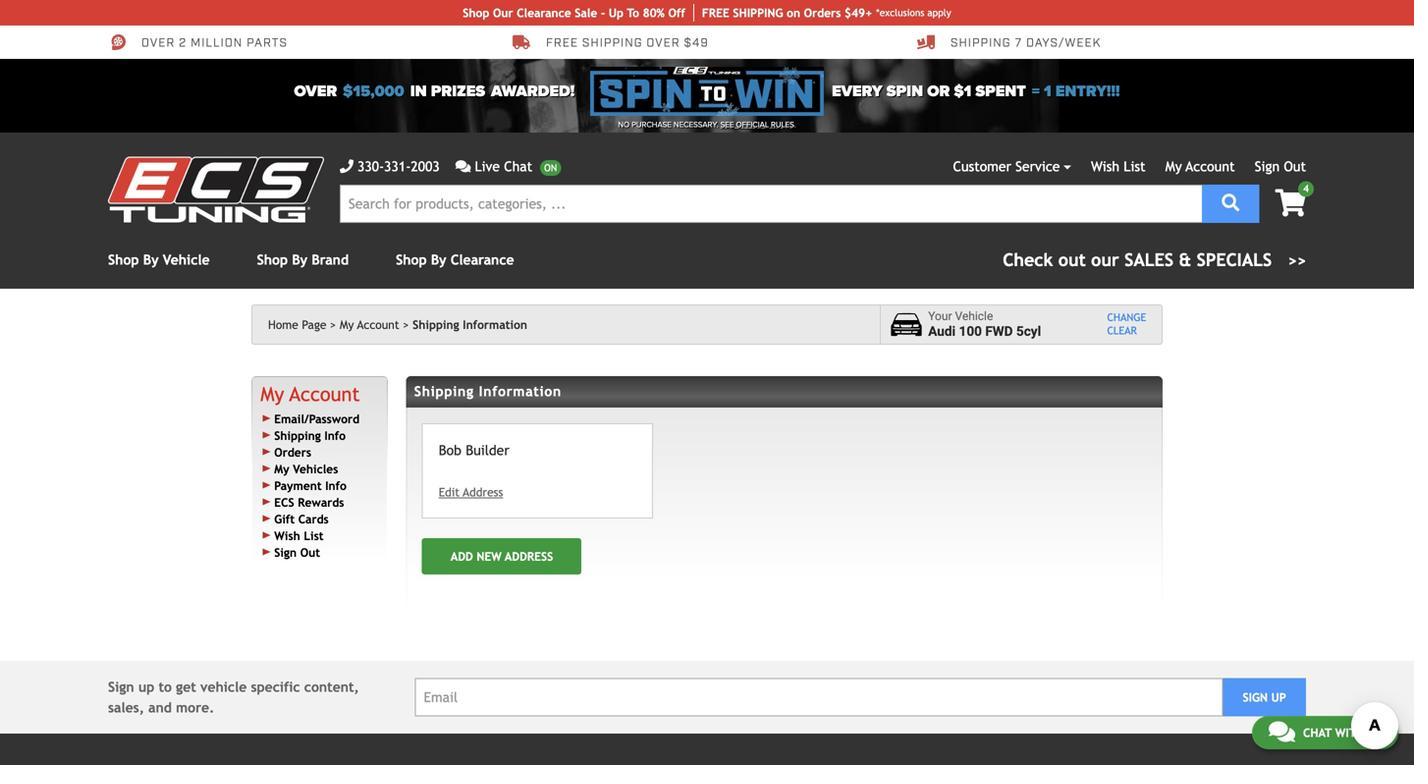 Task type: vqa. For each thing, say whether or not it's contained in the screenshot.
THE LIVE
yes



Task type: describe. For each thing, give the bounding box(es) containing it.
0 vertical spatial sign out link
[[1255, 159, 1306, 174]]

330-331-2003 link
[[340, 156, 440, 177]]

by for clearance
[[431, 252, 447, 268]]

&
[[1179, 250, 1192, 270]]

wish list
[[1091, 159, 1146, 174]]

gift cards link
[[274, 512, 329, 526]]

1 horizontal spatial orders
[[804, 6, 841, 20]]

our
[[493, 6, 513, 20]]

ship
[[733, 6, 757, 20]]

with
[[1336, 726, 1365, 740]]

2003
[[411, 159, 440, 174]]

free shipping over $49
[[546, 35, 709, 51]]

us
[[1368, 726, 1382, 740]]

1 vertical spatial chat
[[1303, 726, 1332, 740]]

cards
[[298, 512, 329, 526]]

330-
[[358, 159, 384, 174]]

sales
[[1125, 250, 1174, 270]]

parts
[[247, 35, 288, 51]]

home
[[268, 318, 298, 332]]

Search text field
[[340, 185, 1202, 223]]

shop by clearance link
[[396, 252, 514, 268]]

=
[[1032, 82, 1040, 101]]

0 horizontal spatial address
[[463, 485, 503, 499]]

see
[[721, 120, 734, 130]]

0 vertical spatial list
[[1124, 159, 1146, 174]]

shop by vehicle link
[[108, 252, 210, 268]]

change link
[[1107, 311, 1147, 325]]

new
[[477, 549, 502, 563]]

spent
[[976, 82, 1026, 101]]

over 2 million parts link
[[108, 33, 288, 51]]

add
[[451, 549, 473, 563]]

orders link
[[274, 445, 311, 459]]

apply
[[928, 7, 952, 18]]

1 vertical spatial info
[[325, 479, 347, 492]]

or
[[927, 82, 950, 101]]

*exclusions apply link
[[876, 5, 952, 20]]

ecs rewards link
[[274, 495, 344, 509]]

edit
[[439, 485, 460, 499]]

payment
[[274, 479, 322, 492]]

ecs tuning image
[[108, 157, 324, 222]]

0 vertical spatial shipping information
[[413, 318, 527, 332]]

specials
[[1197, 250, 1272, 270]]

0 vertical spatial chat
[[504, 159, 533, 174]]

phone image
[[340, 160, 354, 173]]

7
[[1015, 35, 1023, 51]]

my account link for wish list
[[1166, 159, 1235, 174]]

2
[[179, 35, 187, 51]]

brand
[[312, 252, 349, 268]]

4 link
[[1260, 181, 1314, 219]]

*exclusions
[[876, 7, 925, 18]]

up
[[609, 6, 624, 20]]

account for list
[[1186, 159, 1235, 174]]

content,
[[304, 679, 359, 695]]

live
[[475, 159, 500, 174]]

off
[[668, 6, 685, 20]]

ping
[[757, 6, 783, 20]]

your vehicle audi 100 fwd 5cyl
[[928, 310, 1041, 339]]

sign up
[[1243, 690, 1287, 704]]

5cyl
[[1017, 324, 1041, 339]]

shop by vehicle
[[108, 252, 210, 268]]

shipping 7 days/week link
[[917, 33, 1101, 51]]

chat with us
[[1303, 726, 1382, 740]]

fwd
[[986, 324, 1013, 339]]

my vehicles link
[[274, 462, 338, 476]]

email/password link
[[274, 412, 360, 426]]

my right page
[[340, 318, 354, 332]]

page
[[302, 318, 327, 332]]

sign for sign up
[[1243, 690, 1268, 704]]

prizes
[[431, 82, 485, 101]]

specific
[[251, 679, 300, 695]]

add new address
[[451, 549, 553, 563]]

80%
[[643, 6, 665, 20]]

0 vertical spatial information
[[463, 318, 527, 332]]

331-
[[384, 159, 411, 174]]

shipping
[[582, 35, 643, 51]]

over 2 million parts
[[141, 35, 288, 51]]

change clear
[[1107, 311, 1147, 337]]

shipping info link
[[274, 429, 346, 442]]

sign inside my account email/password shipping info orders my vehicles payment info ecs rewards gift cards wish list sign out
[[274, 545, 297, 559]]

shopping cart image
[[1276, 189, 1306, 217]]

shop for shop by brand
[[257, 252, 288, 268]]

more.
[[176, 700, 214, 715]]

sales & specials
[[1125, 250, 1272, 270]]

sign for sign out
[[1255, 159, 1280, 174]]

sign up button
[[1223, 678, 1306, 716]]

shop by brand
[[257, 252, 349, 268]]

every spin or $1 spent = 1 entry!!!
[[832, 82, 1120, 101]]

purchase
[[632, 120, 672, 130]]

shop by clearance
[[396, 252, 514, 268]]

my up "email/password" link
[[261, 382, 284, 406]]

clearance for our
[[517, 6, 571, 20]]

bob builder
[[439, 442, 510, 458]]

my account link for home page
[[340, 318, 409, 332]]

builder
[[466, 442, 510, 458]]

100
[[959, 324, 982, 339]]

my account email/password shipping info orders my vehicles payment info ecs rewards gift cards wish list sign out
[[261, 382, 360, 559]]

in
[[410, 82, 427, 101]]

live chat
[[475, 159, 533, 174]]

edit address
[[439, 485, 503, 499]]



Task type: locate. For each thing, give the bounding box(es) containing it.
sign out link up '4'
[[1255, 159, 1306, 174]]

shipping information down shop by clearance link
[[413, 318, 527, 332]]

Email email field
[[415, 678, 1223, 716]]

$15,000
[[343, 82, 404, 101]]

1 horizontal spatial up
[[1272, 690, 1287, 704]]

get
[[176, 679, 196, 695]]

1 horizontal spatial my account
[[1166, 159, 1235, 174]]

1 vertical spatial shipping information
[[414, 384, 562, 399]]

$1
[[954, 82, 972, 101]]

account inside my account email/password shipping info orders my vehicles payment info ecs rewards gift cards wish list sign out
[[290, 382, 360, 406]]

sign up to get vehicle specific content, sales, and more.
[[108, 679, 359, 715]]

0 horizontal spatial out
[[300, 545, 320, 559]]

4
[[1304, 183, 1309, 194]]

up inside button
[[1272, 690, 1287, 704]]

customer service button
[[953, 156, 1072, 177]]

million
[[191, 35, 243, 51]]

out inside my account email/password shipping info orders my vehicles payment info ecs rewards gift cards wish list sign out
[[300, 545, 320, 559]]

0 horizontal spatial my account
[[340, 318, 399, 332]]

see official rules link
[[721, 119, 794, 131]]

0 horizontal spatial comments image
[[455, 160, 471, 173]]

1 vertical spatial clearance
[[451, 252, 514, 268]]

comments image down sign up
[[1269, 720, 1296, 744]]

shipping
[[951, 35, 1011, 51], [413, 318, 459, 332], [414, 384, 474, 399], [274, 429, 321, 442]]

my account link up search image at right top
[[1166, 159, 1235, 174]]

by down 2003
[[431, 252, 447, 268]]

my account up search image at right top
[[1166, 159, 1235, 174]]

wish list link down gift cards link
[[274, 529, 324, 543]]

2 vertical spatial my account link
[[261, 382, 360, 406]]

my account for list
[[1166, 159, 1235, 174]]

account up search image at right top
[[1186, 159, 1235, 174]]

up for sign up to get vehicle specific content, sales, and more.
[[138, 679, 154, 695]]

0 vertical spatial address
[[463, 485, 503, 499]]

comments image for live
[[455, 160, 471, 173]]

0 vertical spatial account
[[1186, 159, 1235, 174]]

1 horizontal spatial list
[[1124, 159, 1146, 174]]

over $15,000 in prizes
[[294, 82, 485, 101]]

1 horizontal spatial wish
[[1091, 159, 1120, 174]]

shop for shop our clearance sale - up to 80% off
[[463, 6, 490, 20]]

chat right live at the left of page
[[504, 159, 533, 174]]

over
[[647, 35, 680, 51]]

shipping up bob
[[414, 384, 474, 399]]

-
[[601, 6, 605, 20]]

list down cards
[[304, 529, 324, 543]]

chat left with
[[1303, 726, 1332, 740]]

comments image for chat
[[1269, 720, 1296, 744]]

payment info link
[[274, 479, 347, 492]]

over
[[141, 35, 175, 51], [294, 82, 337, 101]]

address right new
[[505, 549, 553, 563]]

1 horizontal spatial wish list link
[[1091, 159, 1146, 174]]

my down orders link
[[274, 462, 289, 476]]

0 vertical spatial wish
[[1091, 159, 1120, 174]]

1 vertical spatial account
[[357, 318, 399, 332]]

0 vertical spatial my account
[[1166, 159, 1235, 174]]

3 by from the left
[[431, 252, 447, 268]]

1 horizontal spatial comments image
[[1269, 720, 1296, 744]]

list inside my account email/password shipping info orders my vehicles payment info ecs rewards gift cards wish list sign out
[[304, 529, 324, 543]]

$49
[[684, 35, 709, 51]]

wish down gift
[[274, 529, 300, 543]]

wish inside my account email/password shipping info orders my vehicles payment info ecs rewards gift cards wish list sign out
[[274, 529, 300, 543]]

comments image inside chat with us link
[[1269, 720, 1296, 744]]

1 horizontal spatial over
[[294, 82, 337, 101]]

account
[[1186, 159, 1235, 174], [357, 318, 399, 332], [290, 382, 360, 406]]

ecs
[[274, 495, 294, 509]]

address right the edit at the bottom left
[[463, 485, 503, 499]]

address inside button
[[505, 549, 553, 563]]

to
[[627, 6, 639, 20]]

0 vertical spatial out
[[1284, 159, 1306, 174]]

1 horizontal spatial address
[[505, 549, 553, 563]]

over left the 2 at the top
[[141, 35, 175, 51]]

orders right on on the top right
[[804, 6, 841, 20]]

1 vertical spatial wish
[[274, 529, 300, 543]]

1 vertical spatial out
[[300, 545, 320, 559]]

0 horizontal spatial list
[[304, 529, 324, 543]]

0 horizontal spatial up
[[138, 679, 154, 695]]

1 vertical spatial sign out link
[[274, 545, 320, 559]]

wish
[[1091, 159, 1120, 174], [274, 529, 300, 543]]

shipping information
[[413, 318, 527, 332], [414, 384, 562, 399]]

sign out
[[1255, 159, 1306, 174]]

1 vertical spatial orders
[[274, 445, 311, 459]]

0 vertical spatial wish list link
[[1091, 159, 1146, 174]]

sales & specials link
[[1003, 247, 1306, 273]]

shop our clearance sale - up to 80% off
[[463, 6, 685, 20]]

shipping left 7
[[951, 35, 1011, 51]]

1 vertical spatial list
[[304, 529, 324, 543]]

2 vertical spatial account
[[290, 382, 360, 406]]

by for vehicle
[[143, 252, 159, 268]]

.
[[794, 120, 796, 130]]

1 horizontal spatial vehicle
[[955, 310, 993, 323]]

my account
[[1166, 159, 1235, 174], [340, 318, 399, 332]]

email/password
[[274, 412, 360, 426]]

gift
[[274, 512, 295, 526]]

clear
[[1107, 325, 1137, 337]]

0 vertical spatial orders
[[804, 6, 841, 20]]

1 vertical spatial information
[[479, 384, 562, 399]]

vehicle down ecs tuning image
[[163, 252, 210, 268]]

1 horizontal spatial sign out link
[[1255, 159, 1306, 174]]

list
[[1124, 159, 1146, 174], [304, 529, 324, 543]]

sign out link down gift cards link
[[274, 545, 320, 559]]

my account link
[[1166, 159, 1235, 174], [340, 318, 409, 332], [261, 382, 360, 406]]

shop for shop by clearance
[[396, 252, 427, 268]]

chat
[[504, 159, 533, 174], [1303, 726, 1332, 740]]

vehicle
[[200, 679, 247, 695]]

bob
[[439, 442, 462, 458]]

sign up 4 link
[[1255, 159, 1280, 174]]

orders
[[804, 6, 841, 20], [274, 445, 311, 459]]

service
[[1016, 159, 1060, 174]]

my account right page
[[340, 318, 399, 332]]

my
[[1166, 159, 1182, 174], [340, 318, 354, 332], [261, 382, 284, 406], [274, 462, 289, 476]]

on
[[787, 6, 801, 20]]

sign up chat with us link
[[1243, 690, 1268, 704]]

information
[[463, 318, 527, 332], [479, 384, 562, 399]]

over for over 2 million parts
[[141, 35, 175, 51]]

vehicle inside the your vehicle audi 100 fwd 5cyl
[[955, 310, 993, 323]]

1 vertical spatial my account link
[[340, 318, 409, 332]]

free ship ping on orders $49+ *exclusions apply
[[702, 6, 952, 20]]

my right wish list
[[1166, 159, 1182, 174]]

shipping information up builder
[[414, 384, 562, 399]]

no
[[618, 120, 630, 130]]

list up sales
[[1124, 159, 1146, 174]]

sign inside button
[[1243, 690, 1268, 704]]

clearance for by
[[451, 252, 514, 268]]

up
[[138, 679, 154, 695], [1272, 690, 1287, 704]]

0 vertical spatial over
[[141, 35, 175, 51]]

out up '4'
[[1284, 159, 1306, 174]]

by
[[143, 252, 159, 268], [292, 252, 308, 268], [431, 252, 447, 268]]

account up "email/password" link
[[290, 382, 360, 406]]

0 vertical spatial info
[[325, 429, 346, 442]]

my account link right page
[[340, 318, 409, 332]]

comments image
[[455, 160, 471, 173], [1269, 720, 1296, 744]]

comments image left live at the left of page
[[455, 160, 471, 173]]

up for sign up
[[1272, 690, 1287, 704]]

0 horizontal spatial over
[[141, 35, 175, 51]]

sign for sign up to get vehicle specific content, sales, and more.
[[108, 679, 134, 695]]

account for page
[[357, 318, 399, 332]]

330-331-2003
[[358, 159, 440, 174]]

information down shop by clearance link
[[463, 318, 527, 332]]

wish list link
[[1091, 159, 1146, 174], [274, 529, 324, 543]]

free
[[546, 35, 579, 51]]

official
[[736, 120, 769, 130]]

account right page
[[357, 318, 399, 332]]

by left the brand
[[292, 252, 308, 268]]

rewards
[[298, 495, 344, 509]]

info up rewards
[[325, 479, 347, 492]]

info
[[325, 429, 346, 442], [325, 479, 347, 492]]

clearance up free
[[517, 6, 571, 20]]

1 vertical spatial over
[[294, 82, 337, 101]]

0 horizontal spatial chat
[[504, 159, 533, 174]]

shop
[[463, 6, 490, 20], [108, 252, 139, 268], [257, 252, 288, 268], [396, 252, 427, 268]]

change
[[1107, 311, 1147, 324]]

spin
[[887, 82, 923, 101]]

comments image inside live chat link
[[455, 160, 471, 173]]

0 horizontal spatial vehicle
[[163, 252, 210, 268]]

no purchase necessary. see official rules .
[[618, 120, 796, 130]]

0 horizontal spatial sign out link
[[274, 545, 320, 559]]

1 by from the left
[[143, 252, 159, 268]]

up left to
[[138, 679, 154, 695]]

1 vertical spatial comments image
[[1269, 720, 1296, 744]]

0 horizontal spatial clearance
[[451, 252, 514, 268]]

info down "email/password" link
[[325, 429, 346, 442]]

out down cards
[[300, 545, 320, 559]]

clearance
[[517, 6, 571, 20], [451, 252, 514, 268]]

home page
[[268, 318, 327, 332]]

0 horizontal spatial wish list link
[[274, 529, 324, 543]]

1 horizontal spatial chat
[[1303, 726, 1332, 740]]

shop for shop by vehicle
[[108, 252, 139, 268]]

necessary.
[[674, 120, 719, 130]]

1 horizontal spatial out
[[1284, 159, 1306, 174]]

1 vertical spatial address
[[505, 549, 553, 563]]

1
[[1044, 82, 1052, 101]]

every
[[832, 82, 883, 101]]

customer service
[[953, 159, 1060, 174]]

search image
[[1222, 194, 1240, 212]]

up inside sign up to get vehicle specific content, sales, and more.
[[138, 679, 154, 695]]

shipping 7 days/week
[[951, 35, 1101, 51]]

1 vertical spatial my account
[[340, 318, 399, 332]]

my account link up "email/password" link
[[261, 382, 360, 406]]

1 horizontal spatial by
[[292, 252, 308, 268]]

wish right service at the top of page
[[1091, 159, 1120, 174]]

wish list link right service at the top of page
[[1091, 159, 1146, 174]]

information up builder
[[479, 384, 562, 399]]

by down ecs tuning image
[[143, 252, 159, 268]]

clearance down live at the left of page
[[451, 252, 514, 268]]

2 horizontal spatial by
[[431, 252, 447, 268]]

over for over $15,000 in prizes
[[294, 82, 337, 101]]

$49+
[[845, 6, 872, 20]]

sign inside sign up to get vehicle specific content, sales, and more.
[[108, 679, 134, 695]]

sign down gift
[[274, 545, 297, 559]]

chat with us link
[[1252, 716, 1399, 749]]

orders up my vehicles link
[[274, 445, 311, 459]]

clearance inside "shop our clearance sale - up to 80% off" link
[[517, 6, 571, 20]]

ecs tuning 'spin to win' contest logo image
[[590, 67, 824, 116]]

0 vertical spatial comments image
[[455, 160, 471, 173]]

0 vertical spatial clearance
[[517, 6, 571, 20]]

shipping inside my account email/password shipping info orders my vehicles payment info ecs rewards gift cards wish list sign out
[[274, 429, 321, 442]]

edit address link
[[439, 483, 503, 501]]

by for brand
[[292, 252, 308, 268]]

live chat link
[[455, 156, 561, 177]]

days/week
[[1026, 35, 1101, 51]]

1 horizontal spatial clearance
[[517, 6, 571, 20]]

0 vertical spatial vehicle
[[163, 252, 210, 268]]

address
[[463, 485, 503, 499], [505, 549, 553, 563]]

orders inside my account email/password shipping info orders my vehicles payment info ecs rewards gift cards wish list sign out
[[274, 445, 311, 459]]

shipping up orders link
[[274, 429, 321, 442]]

home page link
[[268, 318, 336, 332]]

shipping down shop by clearance link
[[413, 318, 459, 332]]

clear link
[[1107, 325, 1147, 338]]

and
[[148, 700, 172, 715]]

2 by from the left
[[292, 252, 308, 268]]

free shipping over $49 link
[[513, 33, 709, 51]]

up up chat with us link
[[1272, 690, 1287, 704]]

1 vertical spatial vehicle
[[955, 310, 993, 323]]

sales,
[[108, 700, 144, 715]]

my account for page
[[340, 318, 399, 332]]

over left $15,000 on the left of the page
[[294, 82, 337, 101]]

vehicle up 100 at the top right
[[955, 310, 993, 323]]

1 vertical spatial wish list link
[[274, 529, 324, 543]]

0 horizontal spatial orders
[[274, 445, 311, 459]]

0 vertical spatial my account link
[[1166, 159, 1235, 174]]

0 horizontal spatial by
[[143, 252, 159, 268]]

shop by brand link
[[257, 252, 349, 268]]

your
[[928, 310, 952, 323]]

0 horizontal spatial wish
[[274, 529, 300, 543]]

sign up sales,
[[108, 679, 134, 695]]



